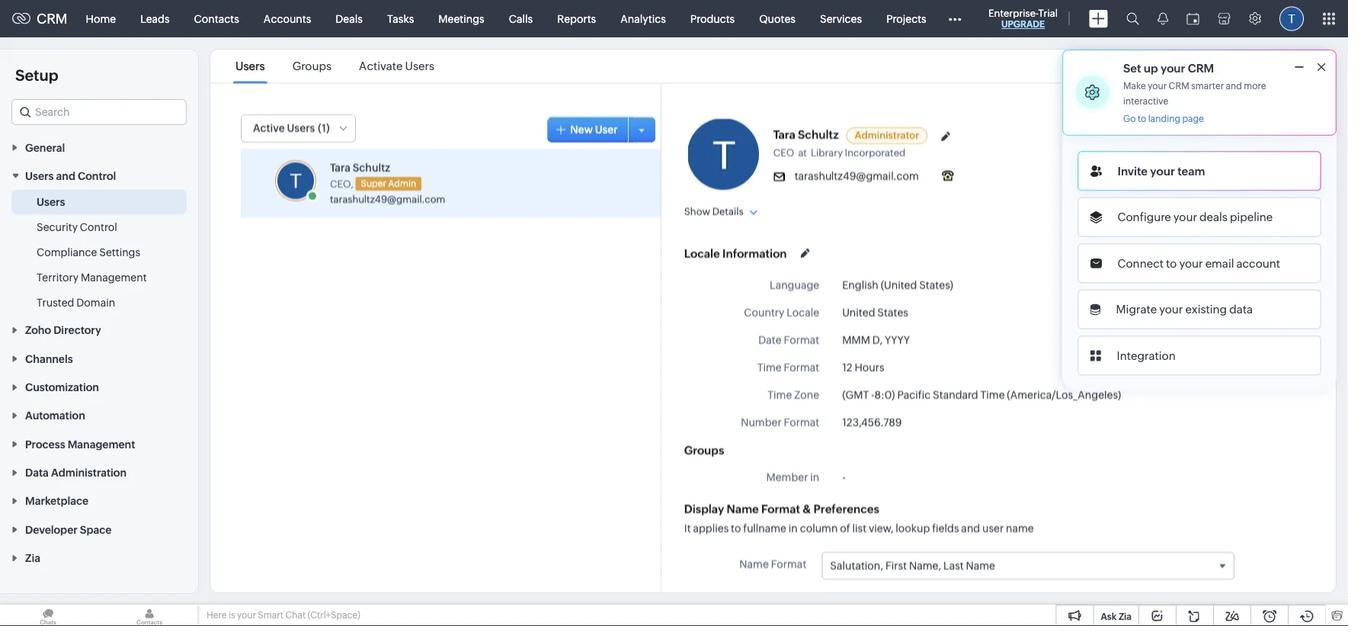 Task type: describe. For each thing, give the bounding box(es) containing it.
&
[[803, 502, 812, 515]]

leads link
[[128, 0, 182, 37]]

list
[[853, 522, 867, 534]]

date format
[[759, 334, 820, 346]]

(united
[[881, 279, 918, 291]]

0 vertical spatial crm
[[37, 11, 68, 26]]

format for name
[[771, 558, 807, 570]]

time zone
[[768, 389, 820, 401]]

pacific
[[898, 389, 931, 401]]

users inside dropdown button
[[25, 170, 54, 182]]

1 vertical spatial crm
[[1189, 61, 1215, 75]]

new
[[571, 123, 593, 135]]

chat
[[285, 610, 306, 620]]

ceo,
[[330, 178, 354, 189]]

connect
[[1118, 257, 1164, 270]]

1 horizontal spatial groups
[[685, 443, 725, 457]]

country
[[744, 306, 785, 318]]

projects
[[887, 13, 927, 25]]

calendar image
[[1187, 13, 1200, 25]]

developer
[[25, 523, 78, 536]]

tarashultz49@gmail.com link
[[330, 193, 446, 204]]

name inside "display name format & preferences it applies to fullname in column of list view, lookup fields and user name"
[[727, 502, 759, 515]]

ask
[[1101, 611, 1117, 621]]

go to landing page link
[[1124, 114, 1205, 125]]

users link for security control link
[[37, 194, 65, 209]]

automation button
[[0, 401, 198, 429]]

here is your smart chat (ctrl+space)
[[207, 610, 360, 620]]

english (united states)
[[843, 279, 954, 291]]

d,
[[873, 334, 883, 346]]

to inside set up your crm make your crm smarter and more interactive go to landing page
[[1138, 114, 1147, 124]]

landing
[[1149, 114, 1181, 124]]

zia inside "dropdown button"
[[25, 552, 40, 564]]

home
[[86, 13, 116, 25]]

channels button
[[0, 344, 198, 372]]

salutation,
[[831, 559, 884, 572]]

states
[[878, 306, 909, 318]]

name
[[1007, 522, 1035, 534]]

applies
[[693, 522, 729, 534]]

activate users
[[359, 59, 435, 73]]

search image
[[1127, 12, 1140, 25]]

zoho
[[25, 324, 51, 336]]

accounts link
[[252, 0, 324, 37]]

to inside "display name format & preferences it applies to fullname in column of list view, lookup fields and user name"
[[731, 522, 742, 534]]

incorporated
[[845, 147, 906, 158]]

services
[[820, 13, 863, 25]]

schultz for tara schultz ceo, super admin tarashultz49@gmail.com
[[353, 161, 391, 173]]

up
[[1144, 61, 1159, 75]]

new user
[[571, 123, 618, 135]]

member
[[767, 470, 809, 483]]

(gmt
[[843, 389, 870, 401]]

data administration
[[25, 466, 127, 479]]

ceo
[[774, 147, 795, 158]]

security control
[[37, 221, 117, 233]]

time right standard
[[981, 389, 1005, 401]]

make
[[1124, 81, 1147, 91]]

data
[[25, 466, 49, 479]]

active
[[253, 122, 285, 134]]

2 vertical spatial crm
[[1169, 81, 1190, 91]]

groups link
[[290, 59, 334, 73]]

control inside dropdown button
[[78, 170, 116, 182]]

account
[[1237, 257, 1281, 270]]

configure your deals pipeline
[[1118, 210, 1274, 224]]

display name format & preferences it applies to fullname in column of list view, lookup fields and user name
[[685, 502, 1035, 534]]

users and control
[[25, 170, 116, 182]]

tasks
[[387, 13, 414, 25]]

at
[[799, 147, 807, 158]]

page
[[1183, 114, 1205, 124]]

name down fullname
[[740, 558, 769, 570]]

1 vertical spatial locale
[[787, 306, 820, 318]]

mmm
[[843, 334, 871, 346]]

administration
[[51, 466, 127, 479]]

user
[[595, 123, 618, 135]]

activate users link
[[357, 59, 437, 73]]

administrator
[[855, 129, 920, 141]]

view,
[[869, 522, 894, 534]]

set
[[1124, 61, 1142, 75]]

data administration button
[[0, 458, 198, 486]]

profile element
[[1271, 0, 1314, 37]]

deals
[[1200, 210, 1228, 224]]

format inside "display name format & preferences it applies to fullname in column of list view, lookup fields and user name"
[[762, 502, 801, 515]]

analytics
[[621, 13, 666, 25]]

space
[[80, 523, 112, 536]]

format for time
[[784, 361, 820, 373]]

process
[[25, 438, 65, 450]]

territory management
[[37, 271, 147, 283]]

channels
[[25, 353, 73, 365]]

ceo at library incorporated
[[774, 147, 906, 158]]

name,
[[910, 559, 942, 572]]

1 horizontal spatial in
[[811, 470, 820, 483]]

trusted domain link
[[37, 295, 115, 310]]

compliance settings
[[37, 246, 140, 258]]

your right is
[[237, 610, 256, 620]]

(ctrl+space)
[[308, 610, 360, 620]]

super
[[361, 178, 387, 188]]

tara for tara schultz
[[774, 128, 796, 141]]

0 horizontal spatial -
[[843, 470, 846, 483]]

leads
[[140, 13, 170, 25]]

and inside dropdown button
[[56, 170, 75, 182]]

lookup
[[896, 522, 931, 534]]

email
[[1206, 257, 1235, 270]]

users down contacts
[[236, 59, 265, 73]]

details
[[713, 206, 744, 217]]

zone
[[795, 389, 820, 401]]

0 vertical spatial locale
[[685, 246, 720, 259]]

projects link
[[875, 0, 939, 37]]

security
[[37, 221, 78, 233]]

signals image
[[1158, 12, 1169, 25]]

existing
[[1186, 303, 1228, 316]]

show details
[[685, 206, 744, 217]]

enterprise-
[[989, 7, 1039, 19]]

library
[[811, 147, 843, 158]]

management for territory management
[[81, 271, 147, 283]]

control inside region
[[80, 221, 117, 233]]

tasks link
[[375, 0, 426, 37]]

information
[[723, 246, 787, 259]]



Task type: vqa. For each thing, say whether or not it's contained in the screenshot.
'Pacific'
yes



Task type: locate. For each thing, give the bounding box(es) containing it.
name up fullname
[[727, 502, 759, 515]]

1 vertical spatial tarashultz49@gmail.com
[[330, 193, 446, 204]]

accounts
[[264, 13, 311, 25]]

- right (gmt
[[872, 389, 875, 401]]

it
[[685, 522, 691, 534]]

team
[[1178, 164, 1206, 178]]

migrate your existing data
[[1117, 303, 1254, 316]]

fullname
[[744, 522, 787, 534]]

0 vertical spatial tarashultz49@gmail.com
[[795, 170, 920, 182]]

enterprise-trial upgrade
[[989, 7, 1058, 29]]

Other Modules field
[[939, 6, 972, 31]]

0 horizontal spatial users link
[[37, 194, 65, 209]]

contacts link
[[182, 0, 252, 37]]

management down the settings
[[81, 271, 147, 283]]

format up 'time format'
[[784, 334, 820, 346]]

management inside dropdown button
[[68, 438, 135, 450]]

to right go
[[1138, 114, 1147, 124]]

name
[[727, 502, 759, 515], [740, 558, 769, 570], [967, 559, 996, 572]]

crm left home link
[[37, 11, 68, 26]]

0 vertical spatial -
[[872, 389, 875, 401]]

activate
[[359, 59, 403, 73]]

and left the more
[[1227, 81, 1243, 91]]

crm left smarter
[[1169, 81, 1190, 91]]

country locale
[[744, 306, 820, 318]]

2 horizontal spatial to
[[1167, 257, 1178, 270]]

schultz up super
[[353, 161, 391, 173]]

is
[[229, 610, 235, 620]]

users and control region
[[0, 190, 198, 315]]

zia right "ask"
[[1119, 611, 1132, 621]]

1 horizontal spatial to
[[1138, 114, 1147, 124]]

name right last
[[967, 559, 996, 572]]

groups down accounts link at the left top
[[293, 59, 332, 73]]

0 horizontal spatial tarashultz49@gmail.com
[[330, 193, 446, 204]]

1 vertical spatial management
[[68, 438, 135, 450]]

your right up
[[1161, 61, 1186, 75]]

setup
[[15, 66, 58, 84]]

(america/los_angeles)
[[1008, 389, 1122, 401]]

1 horizontal spatial zia
[[1119, 611, 1132, 621]]

new user button
[[548, 117, 634, 142]]

0 vertical spatial groups
[[293, 59, 332, 73]]

analytics link
[[609, 0, 679, 37]]

calls link
[[497, 0, 545, 37]]

1 vertical spatial and
[[56, 170, 75, 182]]

users (1)
[[287, 122, 330, 134]]

library incorporated link
[[811, 147, 910, 158]]

0 vertical spatial zia
[[25, 552, 40, 564]]

1 vertical spatial tara
[[330, 161, 351, 173]]

format up zone on the bottom right of the page
[[784, 361, 820, 373]]

users inside region
[[37, 196, 65, 208]]

tarashultz49@gmail.com down library incorporated link
[[795, 170, 920, 182]]

0 vertical spatial schultz
[[798, 128, 839, 141]]

zia down developer
[[25, 552, 40, 564]]

users link for groups link
[[233, 59, 267, 73]]

- up the preferences
[[843, 470, 846, 483]]

0 horizontal spatial in
[[789, 522, 798, 534]]

standard
[[933, 389, 979, 401]]

schultz for tara schultz
[[798, 128, 839, 141]]

english
[[843, 279, 879, 291]]

domain
[[76, 296, 115, 309]]

contacts image
[[101, 605, 198, 626]]

1 horizontal spatial locale
[[787, 306, 820, 318]]

format for date
[[784, 334, 820, 346]]

interactive
[[1124, 96, 1169, 106]]

marketplace button
[[0, 486, 198, 515]]

first
[[886, 559, 907, 572]]

1 vertical spatial control
[[80, 221, 117, 233]]

0 vertical spatial management
[[81, 271, 147, 283]]

(gmt -8:0) pacific standard time (america/los_angeles)
[[843, 389, 1122, 401]]

users right activate
[[405, 59, 435, 73]]

time for time zone
[[768, 389, 793, 401]]

and inside set up your crm make your crm smarter and more interactive go to landing page
[[1227, 81, 1243, 91]]

territory management link
[[37, 270, 147, 285]]

number
[[741, 416, 782, 428]]

0 horizontal spatial and
[[56, 170, 75, 182]]

users and control button
[[0, 161, 198, 190]]

meetings
[[439, 13, 485, 25]]

products
[[691, 13, 735, 25]]

zia button
[[0, 543, 198, 572]]

format for number
[[784, 416, 820, 428]]

to right connect
[[1167, 257, 1178, 270]]

0 vertical spatial and
[[1227, 81, 1243, 91]]

general button
[[0, 133, 198, 161]]

management up data administration dropdown button
[[68, 438, 135, 450]]

in right member on the bottom of page
[[811, 470, 820, 483]]

0 vertical spatial in
[[811, 470, 820, 483]]

united states
[[843, 306, 909, 318]]

date
[[759, 334, 782, 346]]

tara inside 'tara schultz ceo, super admin tarashultz49@gmail.com'
[[330, 161, 351, 173]]

2 vertical spatial to
[[731, 522, 742, 534]]

0 vertical spatial tara
[[774, 128, 796, 141]]

process management
[[25, 438, 135, 450]]

0 horizontal spatial locale
[[685, 246, 720, 259]]

your left team
[[1151, 164, 1176, 178]]

your down up
[[1149, 81, 1168, 91]]

chats image
[[0, 605, 96, 626]]

list containing users
[[222, 50, 449, 83]]

control up 'compliance settings' 'link'
[[80, 221, 117, 233]]

deals link
[[324, 0, 375, 37]]

123,456.789
[[843, 416, 903, 428]]

1 vertical spatial in
[[789, 522, 798, 534]]

to
[[1138, 114, 1147, 124], [1167, 257, 1178, 270], [731, 522, 742, 534]]

member in
[[767, 470, 820, 483]]

1 horizontal spatial tara
[[774, 128, 796, 141]]

0 vertical spatial to
[[1138, 114, 1147, 124]]

0 horizontal spatial groups
[[293, 59, 332, 73]]

contacts
[[194, 13, 239, 25]]

in left column
[[789, 522, 798, 534]]

Salutation, First Name, Last Name field
[[823, 552, 1234, 579]]

schultz
[[798, 128, 839, 141], [353, 161, 391, 173]]

2 horizontal spatial and
[[1227, 81, 1243, 91]]

to right "applies"
[[731, 522, 742, 534]]

1 horizontal spatial and
[[962, 522, 981, 534]]

schultz inside 'tara schultz ceo, super admin tarashultz49@gmail.com'
[[353, 161, 391, 173]]

management inside users and control region
[[81, 271, 147, 283]]

time for time format
[[758, 361, 782, 373]]

users link down contacts
[[233, 59, 267, 73]]

pipeline
[[1231, 210, 1274, 224]]

0 vertical spatial users link
[[233, 59, 267, 73]]

show details link
[[685, 206, 758, 217]]

quotes link
[[747, 0, 808, 37]]

here
[[207, 610, 227, 620]]

Search text field
[[12, 100, 186, 124]]

control down general dropdown button
[[78, 170, 116, 182]]

tara schultz ceo, super admin tarashultz49@gmail.com
[[330, 161, 446, 204]]

groups
[[293, 59, 332, 73], [685, 443, 725, 457]]

8:0)
[[875, 389, 896, 401]]

management for process management
[[68, 438, 135, 450]]

developer space button
[[0, 515, 198, 543]]

developer space
[[25, 523, 112, 536]]

1 vertical spatial -
[[843, 470, 846, 483]]

1 vertical spatial users link
[[37, 194, 65, 209]]

None field
[[11, 99, 187, 125]]

and down general
[[56, 170, 75, 182]]

1 horizontal spatial -
[[872, 389, 875, 401]]

1 vertical spatial zia
[[1119, 611, 1132, 621]]

search element
[[1118, 0, 1149, 37]]

your
[[1161, 61, 1186, 75], [1149, 81, 1168, 91], [1151, 164, 1176, 178], [1174, 210, 1198, 224], [1180, 257, 1204, 270], [1160, 303, 1184, 316], [237, 610, 256, 620]]

create menu image
[[1090, 10, 1109, 28]]

groups up display
[[685, 443, 725, 457]]

format down fullname
[[771, 558, 807, 570]]

crm
[[37, 11, 68, 26], [1189, 61, 1215, 75], [1169, 81, 1190, 91]]

and left user
[[962, 522, 981, 534]]

1 horizontal spatial tarashultz49@gmail.com
[[795, 170, 920, 182]]

0 horizontal spatial schultz
[[353, 161, 391, 173]]

compliance
[[37, 246, 97, 258]]

1 vertical spatial to
[[1167, 257, 1178, 270]]

last
[[944, 559, 964, 572]]

settings
[[99, 246, 140, 258]]

customization button
[[0, 372, 198, 401]]

time
[[758, 361, 782, 373], [768, 389, 793, 401], [981, 389, 1005, 401]]

locale
[[685, 246, 720, 259], [787, 306, 820, 318]]

tara for tara schultz ceo, super admin tarashultz49@gmail.com
[[330, 161, 351, 173]]

united
[[843, 306, 876, 318]]

tara up ceo,
[[330, 161, 351, 173]]

locale down the show at the top of page
[[685, 246, 720, 259]]

list
[[222, 50, 449, 83]]

schultz up library
[[798, 128, 839, 141]]

compliance settings link
[[37, 245, 140, 260]]

0 horizontal spatial tara
[[330, 161, 351, 173]]

1 vertical spatial schultz
[[353, 161, 391, 173]]

0 vertical spatial control
[[78, 170, 116, 182]]

time left zone on the bottom right of the page
[[768, 389, 793, 401]]

territory
[[37, 271, 79, 283]]

create menu element
[[1081, 0, 1118, 37]]

in
[[811, 470, 820, 483], [789, 522, 798, 534]]

1 horizontal spatial schultz
[[798, 128, 839, 141]]

states)
[[920, 279, 954, 291]]

1 vertical spatial groups
[[685, 443, 725, 457]]

user
[[983, 522, 1004, 534]]

process management button
[[0, 429, 198, 458]]

0 horizontal spatial zia
[[25, 552, 40, 564]]

tarashultz49@gmail.com down super
[[330, 193, 446, 204]]

your right "migrate"
[[1160, 303, 1184, 316]]

users down general
[[25, 170, 54, 182]]

your left "email"
[[1180, 257, 1204, 270]]

2 vertical spatial and
[[962, 522, 981, 534]]

name inside field
[[967, 559, 996, 572]]

display
[[685, 502, 725, 515]]

time down "date"
[[758, 361, 782, 373]]

format up fullname
[[762, 502, 801, 515]]

in inside "display name format & preferences it applies to fullname in column of list view, lookup fields and user name"
[[789, 522, 798, 534]]

reports
[[558, 13, 596, 25]]

profile image
[[1280, 6, 1305, 31]]

1 horizontal spatial users link
[[233, 59, 267, 73]]

format down zone on the bottom right of the page
[[784, 416, 820, 428]]

0 horizontal spatial to
[[731, 522, 742, 534]]

active users (1)
[[253, 122, 330, 134]]

crm up smarter
[[1189, 61, 1215, 75]]

invite
[[1118, 164, 1148, 178]]

users up the security
[[37, 196, 65, 208]]

and inside "display name format & preferences it applies to fullname in column of list view, lookup fields and user name"
[[962, 522, 981, 534]]

language
[[770, 279, 820, 291]]

users link up the security
[[37, 194, 65, 209]]

tara up 'ceo'
[[774, 128, 796, 141]]

your left deals
[[1174, 210, 1198, 224]]

locale down language
[[787, 306, 820, 318]]

signals element
[[1149, 0, 1178, 37]]

preferences
[[814, 502, 880, 515]]



